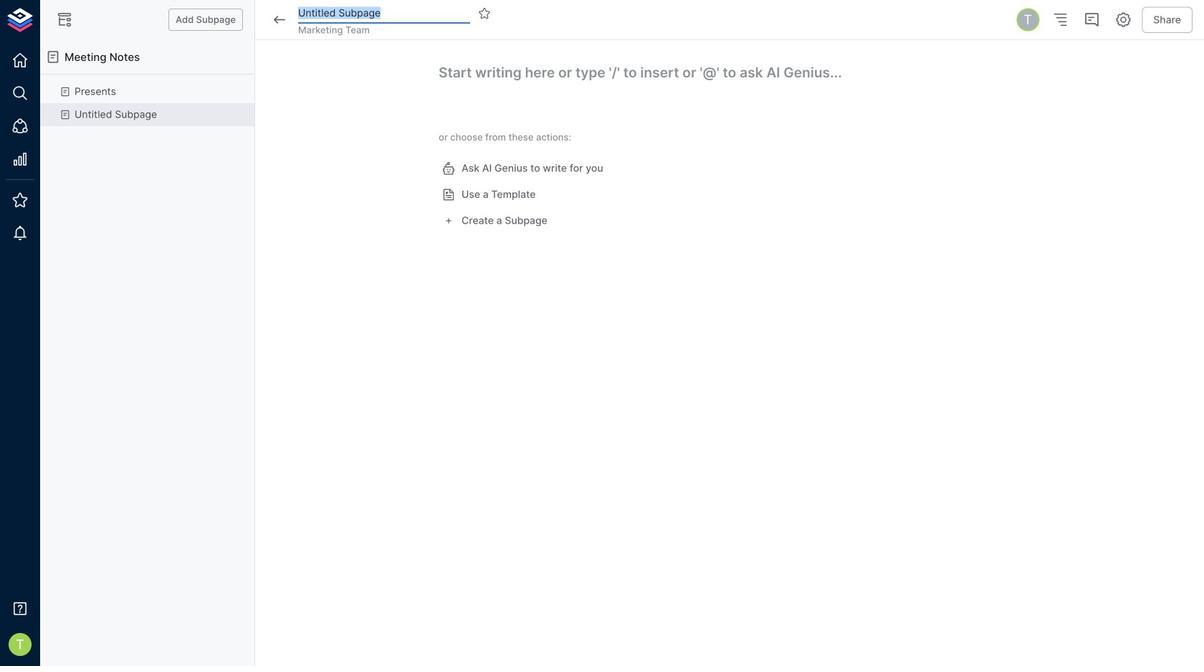 Task type: describe. For each thing, give the bounding box(es) containing it.
settings image
[[1115, 11, 1133, 28]]

table of contents image
[[1052, 11, 1070, 28]]

comments image
[[1084, 11, 1101, 28]]

favorite image
[[478, 7, 491, 20]]



Task type: locate. For each thing, give the bounding box(es) containing it.
go back image
[[271, 11, 288, 28]]

None text field
[[298, 3, 471, 24]]

hide wiki image
[[56, 11, 73, 28]]



